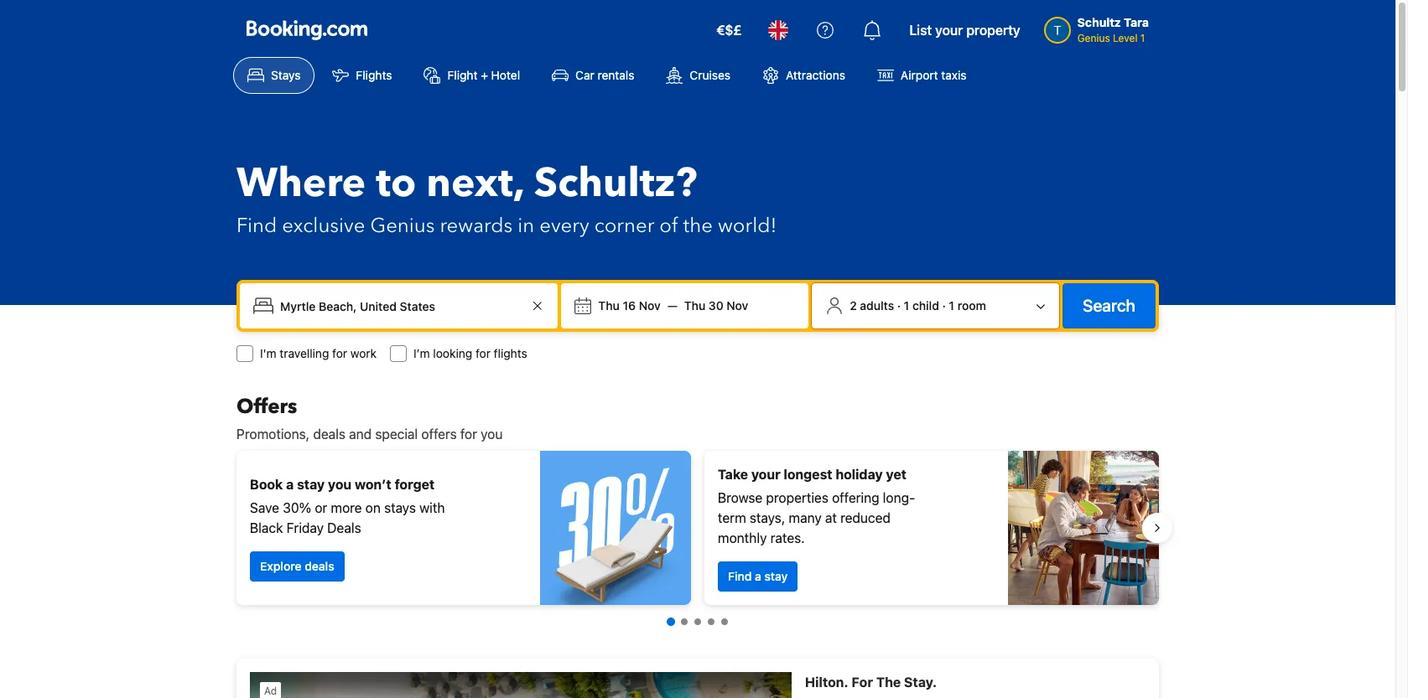 Task type: vqa. For each thing, say whether or not it's contained in the screenshot.
7 passengers 7
no



Task type: locate. For each thing, give the bounding box(es) containing it.
1 left "child"
[[904, 299, 910, 313]]

1 horizontal spatial find
[[728, 570, 752, 584]]

special
[[375, 427, 418, 442]]

0 vertical spatial deals
[[313, 427, 346, 442]]

0 vertical spatial your
[[936, 23, 963, 38]]

1 horizontal spatial 1
[[949, 299, 955, 313]]

i'm
[[260, 346, 277, 361]]

for
[[332, 346, 347, 361], [476, 346, 491, 361], [460, 427, 477, 442]]

1 vertical spatial deals
[[305, 560, 334, 574]]

1 horizontal spatial stay
[[765, 570, 788, 584]]

find inside 'region'
[[728, 570, 752, 584]]

progress bar inside offers 'main content'
[[667, 618, 728, 627]]

progress bar
[[667, 618, 728, 627]]

nov right 16
[[639, 299, 661, 313]]

0 vertical spatial find
[[237, 212, 277, 240]]

2
[[850, 299, 857, 313]]

1 vertical spatial find
[[728, 570, 752, 584]]

world!
[[718, 212, 777, 240]]

save
[[250, 501, 279, 516]]

thu 30 nov button
[[678, 291, 755, 321]]

30
[[709, 299, 724, 313]]

2 nov from the left
[[727, 299, 749, 313]]

offers
[[237, 393, 297, 421]]

your
[[936, 23, 963, 38], [751, 467, 781, 482]]

1 horizontal spatial you
[[481, 427, 503, 442]]

nov
[[639, 299, 661, 313], [727, 299, 749, 313]]

0 horizontal spatial your
[[751, 467, 781, 482]]

genius
[[1078, 32, 1110, 44], [370, 212, 435, 240]]

find a stay
[[728, 570, 788, 584]]

schultz?
[[534, 156, 697, 211]]

with
[[420, 501, 445, 516]]

list
[[910, 23, 932, 38]]

—
[[668, 299, 678, 313]]

genius down schultz
[[1078, 32, 1110, 44]]

1 horizontal spatial nov
[[727, 299, 749, 313]]

for left "work"
[[332, 346, 347, 361]]

stay down rates.
[[765, 570, 788, 584]]

· right adults
[[897, 299, 901, 313]]

0 horizontal spatial ·
[[897, 299, 901, 313]]

0 horizontal spatial a
[[286, 477, 294, 492]]

1 vertical spatial stay
[[765, 570, 788, 584]]

for left flights
[[476, 346, 491, 361]]

1 horizontal spatial your
[[936, 23, 963, 38]]

a for book
[[286, 477, 294, 492]]

for inside the offers promotions, deals and special offers for you
[[460, 427, 477, 442]]

stay inside book a stay you won't forget save 30% or more on stays with black friday deals
[[297, 477, 325, 492]]

thu 16 nov — thu 30 nov
[[598, 299, 749, 313]]

flight + hotel
[[447, 68, 520, 82]]

term
[[718, 511, 746, 526]]

airport
[[901, 68, 938, 82]]

on
[[366, 501, 381, 516]]

attractions
[[786, 68, 846, 82]]

thu left 16
[[598, 299, 620, 313]]

0 horizontal spatial genius
[[370, 212, 435, 240]]

take your longest holiday yet image
[[1008, 451, 1159, 606]]

2 thu from the left
[[684, 299, 706, 313]]

explore deals
[[260, 560, 334, 574]]

a inside book a stay you won't forget save 30% or more on stays with black friday deals
[[286, 477, 294, 492]]

deals inside the offers promotions, deals and special offers for you
[[313, 427, 346, 442]]

€$£
[[716, 23, 742, 38]]

deals inside explore deals link
[[305, 560, 334, 574]]

find down monthly
[[728, 570, 752, 584]]

flights link
[[318, 57, 406, 94]]

0 horizontal spatial nov
[[639, 299, 661, 313]]

1 horizontal spatial thu
[[684, 299, 706, 313]]

deals right explore at the left of the page
[[305, 560, 334, 574]]

you inside book a stay you won't forget save 30% or more on stays with black friday deals
[[328, 477, 352, 492]]

0 vertical spatial stay
[[297, 477, 325, 492]]

2 adults · 1 child · 1 room button
[[819, 290, 1053, 322]]

offers main content
[[223, 393, 1173, 699]]

stay up the or
[[297, 477, 325, 492]]

deals
[[313, 427, 346, 442], [305, 560, 334, 574]]

child
[[913, 299, 939, 313]]

for for flights
[[476, 346, 491, 361]]

and
[[349, 427, 372, 442]]

find inside the where to next, schultz? find exclusive genius rewards in every corner of the world!
[[237, 212, 277, 240]]

book a stay you won't forget save 30% or more on stays with black friday deals
[[250, 477, 445, 536]]

nov right 30
[[727, 299, 749, 313]]

1
[[1141, 32, 1145, 44], [904, 299, 910, 313], [949, 299, 955, 313]]

1 horizontal spatial ·
[[942, 299, 946, 313]]

your right list
[[936, 23, 963, 38]]

black
[[250, 521, 283, 536]]

genius down to
[[370, 212, 435, 240]]

0 horizontal spatial stay
[[297, 477, 325, 492]]

1 horizontal spatial genius
[[1078, 32, 1110, 44]]

a
[[286, 477, 294, 492], [755, 570, 762, 584]]

genius inside schultz tara genius level 1
[[1078, 32, 1110, 44]]

·
[[897, 299, 901, 313], [942, 299, 946, 313]]

1 vertical spatial your
[[751, 467, 781, 482]]

find a stay link
[[718, 562, 798, 592]]

rewards
[[440, 212, 513, 240]]

0 horizontal spatial 1
[[904, 299, 910, 313]]

a down monthly
[[755, 570, 762, 584]]

thu left 30
[[684, 299, 706, 313]]

stay inside "find a stay" link
[[765, 570, 788, 584]]

thu
[[598, 299, 620, 313], [684, 299, 706, 313]]

1 horizontal spatial a
[[755, 570, 762, 584]]

explore deals link
[[250, 552, 344, 582]]

property
[[967, 23, 1021, 38]]

booking.com image
[[247, 20, 367, 40]]

0 horizontal spatial find
[[237, 212, 277, 240]]

book
[[250, 477, 283, 492]]

0 horizontal spatial thu
[[598, 299, 620, 313]]

promotions,
[[237, 427, 310, 442]]

your inside the take your longest holiday yet browse properties offering long- term stays, many at reduced monthly rates.
[[751, 467, 781, 482]]

taxis
[[942, 68, 967, 82]]

1 vertical spatial genius
[[370, 212, 435, 240]]

car rentals
[[576, 68, 635, 82]]

1 left "room"
[[949, 299, 955, 313]]

0 vertical spatial genius
[[1078, 32, 1110, 44]]

reduced
[[841, 511, 891, 526]]

the
[[683, 212, 713, 240]]

of
[[660, 212, 678, 240]]

adults
[[860, 299, 894, 313]]

region
[[223, 445, 1173, 612]]

1 vertical spatial a
[[755, 570, 762, 584]]

1 vertical spatial you
[[328, 477, 352, 492]]

car rentals link
[[538, 57, 649, 94]]

schultz tara genius level 1
[[1078, 15, 1149, 44]]

deals left and
[[313, 427, 346, 442]]

a right "book"
[[286, 477, 294, 492]]

genius inside the where to next, schultz? find exclusive genius rewards in every corner of the world!
[[370, 212, 435, 240]]

region containing take your longest holiday yet
[[223, 445, 1173, 612]]

offers promotions, deals and special offers for you
[[237, 393, 503, 442]]

your for property
[[936, 23, 963, 38]]

you right offers
[[481, 427, 503, 442]]

for right offers
[[460, 427, 477, 442]]

your right take
[[751, 467, 781, 482]]

· right "child"
[[942, 299, 946, 313]]

car
[[576, 68, 595, 82]]

search
[[1083, 296, 1136, 315]]

0 horizontal spatial you
[[328, 477, 352, 492]]

2 horizontal spatial 1
[[1141, 32, 1145, 44]]

0 vertical spatial you
[[481, 427, 503, 442]]

you up more
[[328, 477, 352, 492]]

find down where
[[237, 212, 277, 240]]

1 down tara
[[1141, 32, 1145, 44]]

travelling
[[280, 346, 329, 361]]

yet
[[886, 467, 907, 482]]

0 vertical spatial a
[[286, 477, 294, 492]]



Task type: describe. For each thing, give the bounding box(es) containing it.
take your longest holiday yet browse properties offering long- term stays, many at reduced monthly rates.
[[718, 467, 915, 546]]

1 thu from the left
[[598, 299, 620, 313]]

to
[[376, 156, 416, 211]]

holiday
[[836, 467, 883, 482]]

stays,
[[750, 511, 785, 526]]

i'm looking for flights
[[414, 346, 527, 361]]

at
[[825, 511, 837, 526]]

€$£ button
[[706, 10, 752, 50]]

hotel
[[491, 68, 520, 82]]

browse
[[718, 491, 763, 506]]

flight
[[447, 68, 478, 82]]

1 inside schultz tara genius level 1
[[1141, 32, 1145, 44]]

corner
[[594, 212, 655, 240]]

every
[[540, 212, 589, 240]]

work
[[350, 346, 377, 361]]

or
[[315, 501, 327, 516]]

Where are you going? field
[[273, 291, 528, 321]]

list your property
[[910, 23, 1021, 38]]

airport taxis link
[[863, 57, 981, 94]]

cruises link
[[652, 57, 745, 94]]

looking
[[433, 346, 472, 361]]

stays
[[271, 68, 301, 82]]

next,
[[426, 156, 524, 211]]

thu 16 nov button
[[592, 291, 668, 321]]

stay for book
[[297, 477, 325, 492]]

i'm travelling for work
[[260, 346, 377, 361]]

you inside the offers promotions, deals and special offers for you
[[481, 427, 503, 442]]

airport taxis
[[901, 68, 967, 82]]

i'm
[[414, 346, 430, 361]]

where to next, schultz? find exclusive genius rewards in every corner of the world!
[[237, 156, 777, 240]]

+
[[481, 68, 488, 82]]

flights
[[494, 346, 527, 361]]

take
[[718, 467, 748, 482]]

for for work
[[332, 346, 347, 361]]

deals
[[327, 521, 361, 536]]

where
[[237, 156, 366, 211]]

1 · from the left
[[897, 299, 901, 313]]

search button
[[1063, 284, 1156, 329]]

forget
[[395, 477, 435, 492]]

a for find
[[755, 570, 762, 584]]

2 adults · 1 child · 1 room
[[850, 299, 986, 313]]

room
[[958, 299, 986, 313]]

won't
[[355, 477, 392, 492]]

schultz
[[1078, 15, 1121, 29]]

long-
[[883, 491, 915, 506]]

16
[[623, 299, 636, 313]]

your account menu schultz tara genius level 1 element
[[1044, 8, 1156, 46]]

your for longest
[[751, 467, 781, 482]]

list your property link
[[900, 10, 1031, 50]]

stays
[[384, 501, 416, 516]]

explore
[[260, 560, 302, 574]]

level
[[1113, 32, 1138, 44]]

exclusive
[[282, 212, 365, 240]]

stays link
[[233, 57, 315, 94]]

offering
[[832, 491, 880, 506]]

1 nov from the left
[[639, 299, 661, 313]]

many
[[789, 511, 822, 526]]

rentals
[[598, 68, 635, 82]]

tara
[[1124, 15, 1149, 29]]

in
[[518, 212, 534, 240]]

properties
[[766, 491, 829, 506]]

2 · from the left
[[942, 299, 946, 313]]

rates.
[[771, 531, 805, 546]]

friday
[[287, 521, 324, 536]]

stay for find
[[765, 570, 788, 584]]

search for black friday deals on stays image
[[540, 451, 691, 606]]

more
[[331, 501, 362, 516]]

30%
[[283, 501, 311, 516]]

cruises
[[690, 68, 731, 82]]

monthly
[[718, 531, 767, 546]]

attractions link
[[748, 57, 860, 94]]

flights
[[356, 68, 392, 82]]

longest
[[784, 467, 833, 482]]



